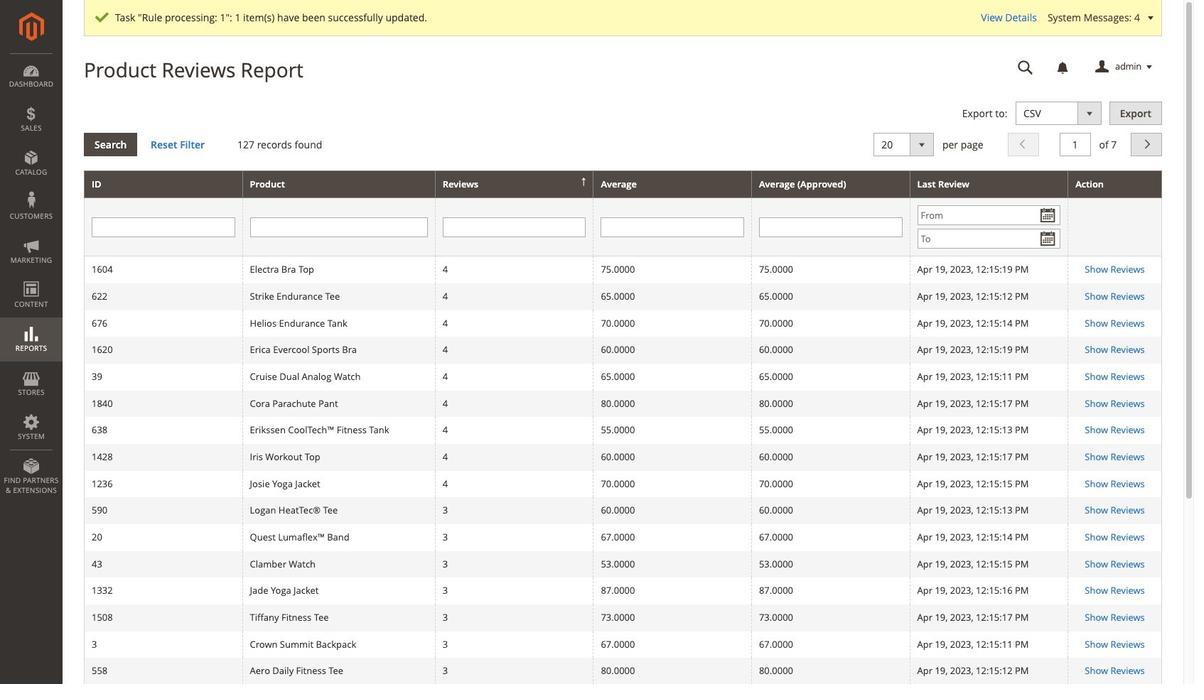 Task type: describe. For each thing, give the bounding box(es) containing it.
magento admin panel image
[[19, 12, 44, 41]]

To text field
[[917, 229, 1061, 249]]



Task type: locate. For each thing, give the bounding box(es) containing it.
None text field
[[1008, 55, 1044, 80], [250, 217, 428, 237], [443, 217, 586, 237], [601, 217, 744, 237], [759, 217, 902, 237], [1008, 55, 1044, 80], [250, 217, 428, 237], [443, 217, 586, 237], [601, 217, 744, 237], [759, 217, 902, 237]]

None text field
[[1060, 133, 1091, 156], [92, 217, 235, 237], [1060, 133, 1091, 156], [92, 217, 235, 237]]

menu bar
[[0, 53, 63, 503]]

From text field
[[917, 206, 1061, 226]]



